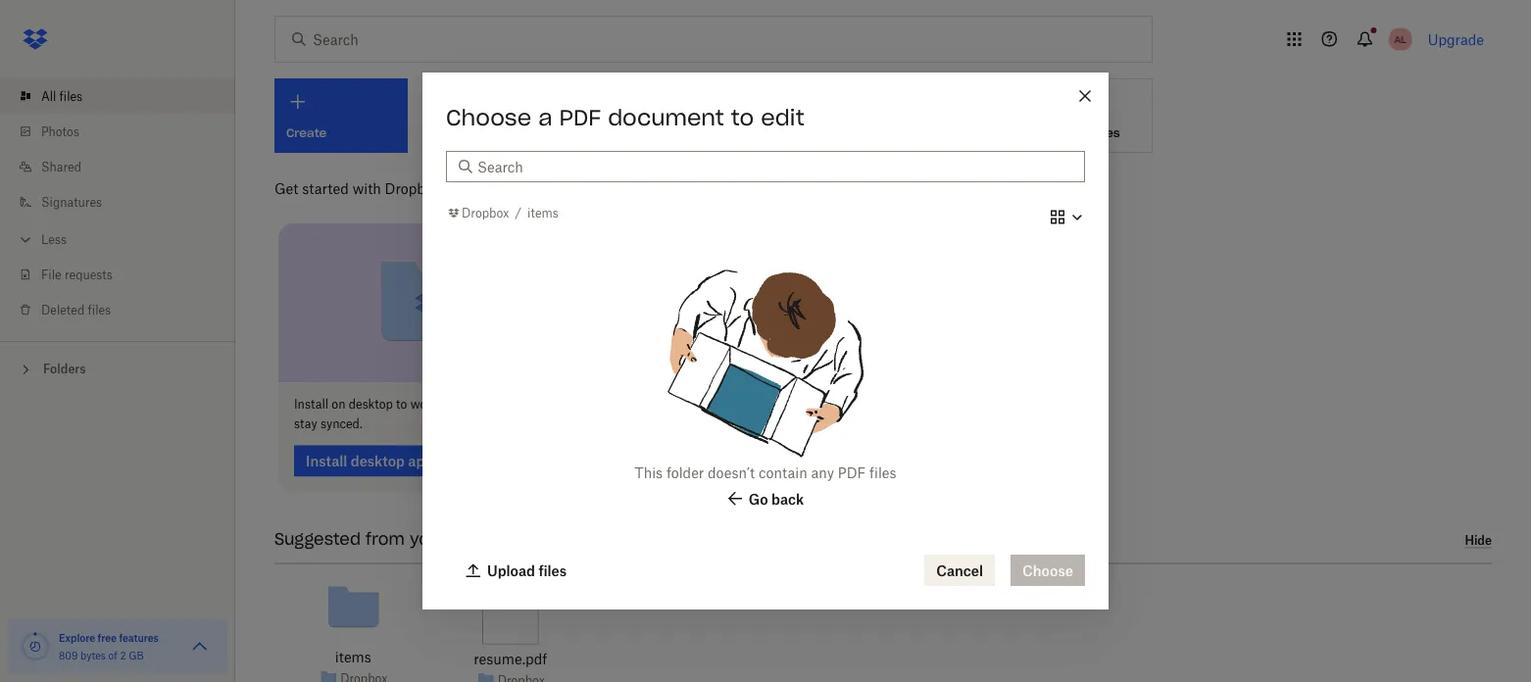 Task type: locate. For each thing, give the bounding box(es) containing it.
stay
[[294, 417, 317, 431]]

and left "control"
[[747, 397, 768, 412]]

list
[[0, 67, 235, 341]]

of
[[108, 649, 117, 662]]

all files
[[41, 89, 82, 103]]

resume.pdf link
[[474, 648, 547, 670]]

get left started
[[274, 180, 298, 197]]

folder right the this
[[666, 464, 704, 481]]

record
[[734, 125, 778, 140]]

choose a pdf document to edit
[[446, 104, 804, 131]]

1 and from the left
[[523, 397, 544, 412]]

/ items
[[515, 206, 559, 220]]

1 vertical spatial edit
[[813, 397, 834, 412]]

get for get started with dropbox
[[274, 180, 298, 197]]

809
[[59, 649, 78, 662]]

files right the any
[[869, 464, 896, 481]]

folder inside button
[[629, 125, 665, 140]]

1 vertical spatial dropbox
[[462, 206, 509, 220]]

1 vertical spatial items
[[335, 649, 371, 666]]

files inside deleted files link
[[88, 302, 111, 317]]

1 horizontal spatial items link
[[527, 203, 559, 223]]

get started with dropbox
[[274, 180, 440, 197]]

folder inside choose a pdf document to edit dialog
[[666, 464, 704, 481]]

0 horizontal spatial items
[[335, 649, 371, 666]]

dropbox image
[[16, 20, 55, 59]]

0 horizontal spatial and
[[523, 397, 544, 412]]

pdf right a on the top
[[559, 104, 601, 131]]

get
[[1032, 125, 1053, 140], [274, 180, 298, 197]]

requests
[[65, 267, 113, 282]]

and inside share files with anyone and control edit or view access.
[[747, 397, 768, 412]]

contain
[[759, 464, 807, 481]]

Search text field
[[477, 156, 1073, 177]]

files right share
[[650, 397, 673, 412]]

0 horizontal spatial on
[[332, 397, 345, 412]]

1 horizontal spatial get
[[1032, 125, 1053, 140]]

get left signatures
[[1032, 125, 1053, 140]]

folder right create
[[629, 125, 665, 140]]

signatures
[[41, 195, 102, 209]]

folder for create
[[629, 125, 665, 140]]

1 vertical spatial with
[[676, 397, 701, 412]]

edit
[[761, 104, 804, 131], [813, 397, 834, 412]]

file requests
[[41, 267, 113, 282]]

get signatures
[[1032, 125, 1120, 140]]

edit inside choose a pdf document to edit dialog
[[761, 104, 804, 131]]

with left anyone
[[676, 397, 701, 412]]

0 horizontal spatial get
[[274, 180, 298, 197]]

1 vertical spatial get
[[274, 180, 298, 197]]

0 vertical spatial edit
[[761, 104, 804, 131]]

edit left or
[[813, 397, 834, 412]]

1 vertical spatial folder
[[666, 464, 704, 481]]

list containing all files
[[0, 67, 235, 341]]

install on desktop to work on files offline and stay synced.
[[294, 397, 544, 431]]

shared link
[[16, 149, 235, 184]]

to
[[731, 104, 754, 131], [396, 397, 407, 412]]

0 vertical spatial with
[[353, 180, 381, 197]]

and inside install on desktop to work on files offline and stay synced.
[[523, 397, 544, 412]]

files inside all files link
[[59, 89, 82, 103]]

and
[[523, 397, 544, 412], [747, 397, 768, 412]]

to left work
[[396, 397, 407, 412]]

1 horizontal spatial folder
[[666, 464, 704, 481]]

file requests link
[[16, 257, 235, 292]]

with for files
[[676, 397, 701, 412]]

1 horizontal spatial edit
[[813, 397, 834, 412]]

/
[[515, 206, 522, 220]]

to up search text field
[[731, 104, 754, 131]]

and right offline
[[523, 397, 544, 412]]

0 horizontal spatial edit
[[761, 104, 804, 131]]

0 horizontal spatial pdf
[[559, 104, 601, 131]]

access.
[[614, 417, 654, 431]]

pdf
[[559, 104, 601, 131], [838, 464, 866, 481]]

files left offline
[[458, 397, 481, 412]]

pdf right the any
[[838, 464, 866, 481]]

1 horizontal spatial on
[[441, 397, 455, 412]]

0 horizontal spatial folder
[[629, 125, 665, 140]]

deleted files
[[41, 302, 111, 317]]

explore free features 809 bytes of 2 gb
[[59, 632, 159, 662]]

create folder
[[585, 125, 665, 140]]

suggested from your activity
[[274, 529, 512, 549]]

get inside button
[[1032, 125, 1053, 140]]

0 vertical spatial get
[[1032, 125, 1053, 140]]

0 vertical spatial folder
[[629, 125, 665, 140]]

1 horizontal spatial to
[[731, 104, 754, 131]]

this folder doesn't contain any pdf files
[[635, 464, 896, 481]]

0 vertical spatial dropbox
[[385, 180, 440, 197]]

dropbox right started
[[385, 180, 440, 197]]

2 and from the left
[[747, 397, 768, 412]]

signatures link
[[16, 184, 235, 220]]

explore
[[59, 632, 95, 644]]

1 vertical spatial items link
[[335, 647, 371, 668]]

cancel button
[[925, 555, 995, 586]]

with inside share files with anyone and control edit or view access.
[[676, 397, 701, 412]]

edit up search text field
[[761, 104, 804, 131]]

on up synced. on the bottom of the page
[[332, 397, 345, 412]]

files for deleted files
[[88, 302, 111, 317]]

gb
[[129, 649, 144, 662]]

on
[[332, 397, 345, 412], [441, 397, 455, 412]]

1 horizontal spatial dropbox
[[462, 206, 509, 220]]

2 on from the left
[[441, 397, 455, 412]]

dropbox left /
[[462, 206, 509, 220]]

with
[[353, 180, 381, 197], [676, 397, 701, 412]]

document
[[608, 104, 724, 131]]

items link
[[527, 203, 559, 223], [335, 647, 371, 668]]

cancel
[[936, 562, 983, 579]]

anyone
[[704, 397, 744, 412]]

go back
[[749, 491, 804, 507]]

1 vertical spatial pdf
[[838, 464, 866, 481]]

dropbox inside choose a pdf document to edit dialog
[[462, 206, 509, 220]]

1 horizontal spatial and
[[747, 397, 768, 412]]

files right deleted
[[88, 302, 111, 317]]

files for all files
[[59, 89, 82, 103]]

folder
[[629, 125, 665, 140], [666, 464, 704, 481]]

0 vertical spatial items link
[[527, 203, 559, 223]]

0 horizontal spatial to
[[396, 397, 407, 412]]

files
[[59, 89, 82, 103], [88, 302, 111, 317], [458, 397, 481, 412], [650, 397, 673, 412], [869, 464, 896, 481], [539, 562, 567, 579]]

1 on from the left
[[332, 397, 345, 412]]

1 horizontal spatial items
[[527, 206, 559, 220]]

dropbox
[[385, 180, 440, 197], [462, 206, 509, 220]]

create folder button
[[572, 78, 706, 153]]

with right started
[[353, 180, 381, 197]]

files right upload
[[539, 562, 567, 579]]

0 vertical spatial items
[[527, 206, 559, 220]]

less
[[41, 232, 67, 247]]

files inside "upload files" button
[[539, 562, 567, 579]]

1 horizontal spatial with
[[676, 397, 701, 412]]

items
[[527, 206, 559, 220], [335, 649, 371, 666]]

deleted files link
[[16, 292, 235, 327]]

dropbox link
[[446, 203, 509, 223]]

upgrade
[[1428, 31, 1484, 48]]

0 vertical spatial to
[[731, 104, 754, 131]]

files right 'all'
[[59, 89, 82, 103]]

work
[[410, 397, 438, 412]]

files inside share files with anyone and control edit or view access.
[[650, 397, 673, 412]]

create
[[585, 125, 626, 140]]

all files list item
[[0, 78, 235, 114]]

offline
[[484, 397, 519, 412]]

0 horizontal spatial with
[[353, 180, 381, 197]]

file
[[41, 267, 61, 282]]

on right work
[[441, 397, 455, 412]]

upload
[[487, 562, 535, 579]]

1 vertical spatial to
[[396, 397, 407, 412]]

0 horizontal spatial dropbox
[[385, 180, 440, 197]]

folders
[[43, 362, 86, 376]]



Task type: describe. For each thing, give the bounding box(es) containing it.
0 horizontal spatial items link
[[335, 647, 371, 668]]

activity
[[451, 529, 512, 549]]

go back button
[[700, 483, 831, 515]]

folder for this
[[666, 464, 704, 481]]

a
[[538, 104, 552, 131]]

from
[[366, 529, 405, 549]]

view
[[852, 397, 878, 412]]

control
[[771, 397, 810, 412]]

quota usage element
[[20, 631, 51, 663]]

free
[[98, 632, 117, 644]]

items inside choose a pdf document to edit dialog
[[527, 206, 559, 220]]

signatures
[[1057, 125, 1120, 140]]

features
[[119, 632, 159, 644]]

to inside dialog
[[731, 104, 754, 131]]

get signatures button
[[1019, 78, 1153, 153]]

to inside install on desktop to work on files offline and stay synced.
[[396, 397, 407, 412]]

choose
[[446, 104, 531, 131]]

upgrade link
[[1428, 31, 1484, 48]]

resume.pdf
[[474, 651, 547, 668]]

folders button
[[0, 354, 235, 383]]

choose a pdf document to edit dialog
[[422, 73, 1109, 610]]

get for get signatures
[[1032, 125, 1053, 140]]

1 horizontal spatial pdf
[[838, 464, 866, 481]]

edit inside share files with anyone and control edit or view access.
[[813, 397, 834, 412]]

bytes
[[80, 649, 106, 662]]

2
[[120, 649, 126, 662]]

all files link
[[16, 78, 235, 114]]

started
[[302, 180, 349, 197]]

upload files
[[487, 562, 567, 579]]

synced.
[[320, 417, 362, 431]]

files inside install on desktop to work on files offline and stay synced.
[[458, 397, 481, 412]]

photos link
[[16, 114, 235, 149]]

with for started
[[353, 180, 381, 197]]

shared
[[41, 159, 81, 174]]

/resume.pdf image
[[482, 572, 539, 645]]

this
[[635, 464, 663, 481]]

less image
[[16, 230, 35, 249]]

0 vertical spatial pdf
[[559, 104, 601, 131]]

install
[[294, 397, 328, 412]]

any
[[811, 464, 834, 481]]

photos
[[41, 124, 79, 139]]

go
[[749, 491, 768, 507]]

deleted
[[41, 302, 85, 317]]

files for share files with anyone and control edit or view access.
[[650, 397, 673, 412]]

suggested
[[274, 529, 361, 549]]

share
[[614, 397, 647, 412]]

doesn't
[[708, 464, 755, 481]]

or
[[838, 397, 849, 412]]

all
[[41, 89, 56, 103]]

record button
[[721, 78, 855, 153]]

upload files button
[[454, 555, 578, 586]]

files for upload files
[[539, 562, 567, 579]]

your
[[410, 529, 446, 549]]

share files with anyone and control edit or view access.
[[614, 397, 878, 431]]

items link inside choose a pdf document to edit dialog
[[527, 203, 559, 223]]

back
[[772, 491, 804, 507]]

desktop
[[349, 397, 393, 412]]



Task type: vqa. For each thing, say whether or not it's contained in the screenshot.
Get signatures
yes



